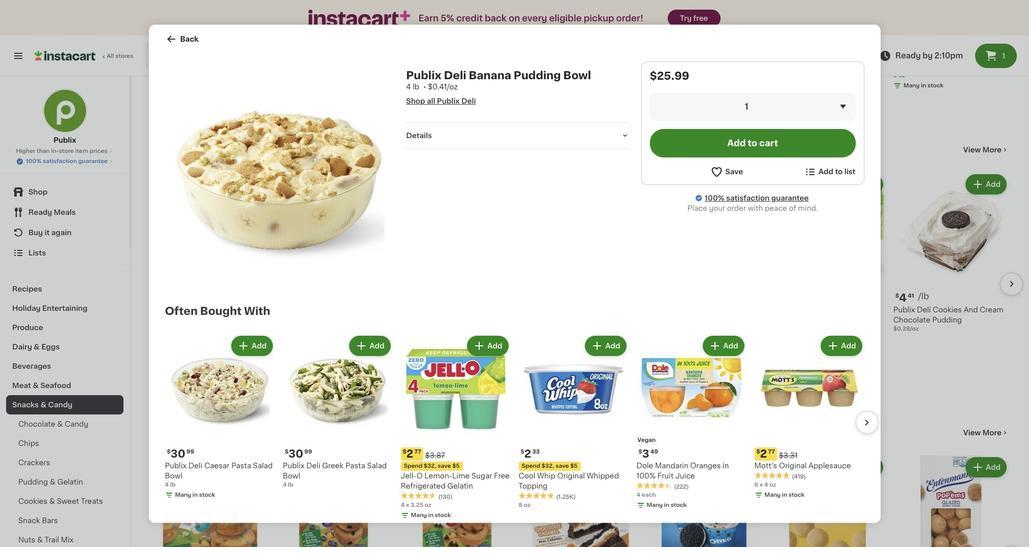 Task type: describe. For each thing, give the bounding box(es) containing it.
5%
[[441, 14, 455, 22]]

item carousel region containing 30
[[151, 330, 879, 526]]

add inside add "button"
[[724, 342, 739, 349]]

30 for publix deli greek pasta salad bowl
[[289, 449, 304, 459]]

jell- for jell-o chocolate vanilla swirls sugar free refrigerated pudding cup snacks value pack
[[647, 317, 663, 324]]

1 horizontal spatial $5
[[453, 463, 460, 469]]

and
[[965, 307, 979, 314]]

oz right 9
[[899, 73, 906, 78]]

0 horizontal spatial see eligible items button
[[153, 104, 268, 121]]

99 for publix deli greek pasta salad bowl
[[305, 449, 312, 455]]

lb inside 'publix deli banana pudding bowl 4 lb • $0.41/oz'
[[413, 83, 420, 90]]

higher
[[16, 149, 35, 154]]

1 vertical spatial cookies
[[153, 428, 199, 438]]

caesar
[[204, 462, 230, 469]]

meat & seafood
[[12, 382, 71, 390]]

ct for 8 ct
[[405, 73, 411, 78]]

3
[[643, 449, 650, 459]]

publix link
[[42, 89, 87, 145]]

than
[[37, 149, 50, 154]]

free inside jell-o chocolate vanilla swirls sugar free refrigerated pudding cup snacks value pack
[[669, 327, 685, 334]]

ready
[[896, 52, 922, 60]]

$4.41
[[153, 316, 168, 322]]

earn 5% credit back on every eligible pickup order!
[[419, 14, 644, 22]]

& for 'nuts & trail mix' link at the bottom of page
[[37, 537, 43, 544]]

holiday entertaining
[[12, 305, 88, 312]]

12 x 11.4 oz many in stock
[[523, 73, 574, 88]]

cool
[[519, 473, 536, 480]]

a
[[686, 43, 691, 50]]

baked
[[647, 53, 669, 60]]

0 horizontal spatial snacks
[[12, 402, 39, 409]]

oz for 12 x 11.4 oz many in stock
[[547, 73, 554, 78]]

1 sponsored badge image from the top
[[647, 103, 678, 109]]

1 horizontal spatial pudding & gelatin
[[153, 144, 255, 155]]

shop for shop all publix deli
[[406, 97, 425, 104]]

view more for cookies & sweet treats
[[964, 430, 1002, 437]]

$4.41 per pound element
[[894, 292, 1010, 305]]

lists link
[[6, 243, 124, 263]]

each
[[642, 492, 656, 498]]

$20,
[[176, 44, 188, 49]]

/
[[169, 316, 172, 322]]

candy for chocolate & candy
[[65, 421, 88, 428]]

& for the bottom cookies & sweet treats "link"
[[49, 498, 55, 506]]

0 horizontal spatial pudding & gelatin link
[[6, 473, 124, 492]]

pack
[[744, 337, 761, 344]]

bowl for greek
[[283, 473, 300, 480]]

often
[[165, 306, 198, 316]]

$ inside $2.77 original price: $3.31 element
[[757, 449, 761, 455]]

2 for mott's
[[761, 449, 768, 459]]

publix logo image
[[42, 89, 87, 133]]

$32, for o
[[424, 463, 437, 469]]

(66)
[[437, 64, 449, 70]]

higher than in-store item prices
[[16, 149, 108, 154]]

6
[[755, 482, 759, 488]]

jell-o lemon-lime sugar free refrigerated gelatin
[[401, 473, 510, 490]]

pudding inside the publix deli banana pudding $4.41 / lb
[[220, 307, 250, 314]]

add to cart button
[[650, 129, 856, 157]]

size
[[647, 63, 662, 70]]

o for chocolate
[[663, 317, 669, 324]]

produce link
[[6, 318, 124, 338]]

salad for greek
[[367, 462, 387, 469]]

1 vertical spatial cookies & sweet treats link
[[6, 492, 124, 512]]

0 vertical spatial treats
[[251, 428, 287, 438]]

crackers link
[[6, 454, 124, 473]]

add to cart
[[728, 139, 779, 147]]

$3.87 element
[[771, 292, 886, 305]]

to for cart
[[748, 139, 758, 147]]

eligible for see eligible items button to the left
[[194, 109, 220, 116]]

1 horizontal spatial cookies & sweet treats link
[[153, 427, 287, 439]]

8 for 8 ct
[[400, 73, 404, 78]]

$ inside $ 8 41
[[896, 29, 900, 35]]

seafood
[[40, 382, 71, 390]]

buy it again
[[28, 229, 72, 237]]

entertaining
[[42, 305, 88, 312]]

0 horizontal spatial chocolate
[[18, 421, 55, 428]]

eggs
[[41, 344, 60, 351]]

2:10pm
[[935, 52, 964, 60]]

original inside cool whip original whipped topping
[[558, 473, 585, 480]]

lemon-
[[425, 473, 453, 480]]

$ 2 77 for mott's original applesauce
[[757, 449, 776, 459]]

pepperidge farm goldfish cheddar crackers
[[894, 43, 988, 60]]

$5 for 2
[[571, 463, 578, 469]]

9
[[894, 73, 898, 78]]

1 vertical spatial see eligible items button
[[647, 378, 762, 396]]

oz down the topping on the bottom right
[[524, 503, 531, 508]]

spend $32, save $5 for original
[[522, 463, 578, 469]]

shop all publix deli
[[406, 97, 476, 104]]

x for jell-o lemon-lime sugar free refrigerated gelatin
[[406, 503, 410, 508]]

greek
[[322, 462, 344, 469]]

0 horizontal spatial gelatin
[[57, 479, 83, 486]]

1 vertical spatial guarantee
[[772, 194, 809, 201]]

chicken in a biskit original baked snack crackers, family size
[[647, 43, 754, 70]]

publix for publix
[[53, 137, 76, 144]]

biskit
[[693, 43, 713, 50]]

41 inside product group
[[661, 29, 667, 35]]

publix for publix deli cookies and cream chocolate pudding $0.28/oz
[[894, 307, 916, 314]]

back
[[485, 14, 507, 22]]

1 horizontal spatial save
[[438, 463, 451, 469]]

ready by 2:10pm link
[[880, 50, 964, 62]]

mott's original applesauce
[[755, 462, 852, 469]]

dole mandarin oranges in 100% fruit juice
[[637, 462, 730, 480]]

dairy & eggs link
[[6, 338, 124, 357]]

1 vertical spatial see eligible items
[[672, 383, 737, 390]]

store
[[59, 149, 74, 154]]

try free
[[681, 15, 709, 22]]

1 inside "1" field
[[745, 102, 749, 110]]

4 inside $ 4 41 /lb
[[900, 293, 908, 303]]

publix deli banana pudding bowl image
[[173, 69, 385, 281]]

$ 30 99 for publix deli caesar pasta salad bowl
[[167, 449, 194, 459]]

vanilla
[[710, 317, 733, 324]]

view for cookies & sweet treats
[[964, 430, 982, 437]]

2 horizontal spatial original
[[780, 462, 807, 469]]

publix for publix deli caesar pasta salad bowl 4 lb
[[165, 462, 187, 469]]

$ inside $ 2 33
[[521, 449, 525, 455]]

oz for 6 x 4 oz
[[770, 482, 777, 488]]

family
[[730, 53, 754, 60]]

(363)
[[685, 349, 700, 354]]

banana for bowl
[[469, 70, 512, 80]]

items for the bottommost see eligible items button
[[716, 383, 737, 390]]

save for 4
[[190, 44, 203, 49]]

77 for $3.31
[[769, 449, 776, 455]]

meat
[[12, 382, 31, 390]]

publix
[[437, 97, 460, 104]]

1 horizontal spatial satisfaction
[[727, 194, 770, 201]]

shop link
[[6, 182, 124, 202]]

100% satisfaction guarantee button
[[16, 156, 114, 166]]

pudding inside 'publix deli banana pudding bowl 4 lb • $0.41/oz'
[[514, 70, 561, 80]]

0 vertical spatial eligible
[[550, 14, 582, 22]]

original inside chicken in a biskit original baked snack crackers, family size
[[715, 43, 742, 50]]

(25)
[[561, 64, 572, 70]]

sugar inside jell-o lemon-lime sugar free refrigerated gelatin
[[472, 473, 493, 480]]

41 for 4
[[909, 293, 915, 299]]

cookies & sweet treats inside "link"
[[18, 498, 103, 506]]

your
[[710, 204, 726, 212]]

cream
[[981, 307, 1004, 314]]

2 many in stock button from the left
[[771, 172, 886, 346]]

chips link
[[6, 434, 124, 454]]

4 ct
[[647, 357, 658, 362]]

instacart logo image
[[35, 50, 96, 62]]

1 field
[[650, 92, 856, 121]]

add to list button
[[804, 165, 856, 178]]

lime
[[453, 473, 470, 480]]

oranges
[[691, 462, 721, 469]]

chocolate & candy
[[18, 421, 88, 428]]

product group containing 3
[[637, 334, 747, 512]]

list
[[845, 168, 856, 175]]

pudding inside publix deli cookies and cream chocolate pudding $0.28/oz
[[933, 317, 963, 324]]

snacks & candy
[[12, 402, 72, 409]]

lb inside the publix deli banana pudding $4.41 / lb
[[173, 316, 179, 322]]

49
[[651, 449, 659, 455]]

1 horizontal spatial cookies & sweet treats
[[153, 428, 287, 438]]

often bought with
[[165, 306, 270, 316]]

(1.25k)
[[557, 494, 576, 500]]

pasta for greek
[[346, 462, 366, 469]]

meat & seafood link
[[6, 376, 124, 396]]

jell- for jell-o lemon-lime sugar free refrigerated gelatin
[[401, 473, 417, 480]]

value
[[723, 337, 742, 344]]

service type group
[[596, 46, 736, 66]]

99 for publix deli caesar pasta salad bowl
[[187, 449, 194, 455]]

100% satisfaction guarantee link
[[705, 193, 809, 203]]

snacks & candy link
[[6, 396, 124, 415]]

add inside add to list button
[[819, 168, 834, 175]]

with
[[244, 306, 270, 316]]

$11.89 element
[[771, 28, 886, 41]]

eligible for the bottommost see eligible items button
[[688, 383, 715, 390]]

recipes link
[[6, 280, 124, 299]]

1 inside 1 button
[[1003, 52, 1006, 60]]

ct for 4 ct
[[652, 357, 658, 362]]

2 sponsored badge image from the top
[[647, 398, 678, 404]]

stock inside the 12 x 11.4 oz many in stock
[[558, 83, 574, 88]]

lb inside publix deli caesar pasta salad bowl 4 lb
[[170, 482, 176, 488]]

vegan
[[638, 437, 656, 443]]

$ inside $ 4 41 /lb
[[896, 293, 900, 299]]

snack inside chicken in a biskit original baked snack crackers, family size
[[671, 53, 693, 60]]

publix for publix deli banana pudding bowl 4 lb • $0.41/oz
[[406, 70, 442, 80]]

1 horizontal spatial gelatin
[[214, 144, 255, 155]]

cool whip original whipped topping
[[519, 473, 619, 490]]

item carousel region for pudding & gelatin
[[153, 168, 1024, 411]]

•
[[424, 83, 427, 90]]

$ 30 99 for publix deli greek pasta salad bowl
[[285, 449, 312, 459]]

100% inside dole mandarin oranges in 100% fruit juice
[[637, 473, 656, 480]]

4 x 3.25 oz
[[401, 503, 432, 508]]

2 for cool
[[525, 449, 532, 459]]

& for leftmost pudding & gelatin link
[[50, 479, 56, 486]]

save for $
[[556, 463, 569, 469]]

nuts & trail mix link
[[6, 531, 124, 548]]

4 each
[[637, 492, 656, 498]]

0 horizontal spatial snack
[[18, 518, 40, 525]]



Task type: vqa. For each thing, say whether or not it's contained in the screenshot.
the buy related to 1
no



Task type: locate. For each thing, give the bounding box(es) containing it.
2 inside $2.77 original price: $3.31 element
[[761, 449, 768, 459]]

2 for spend
[[407, 449, 414, 459]]

oz right 6
[[770, 482, 777, 488]]

deli for publix deli banana pudding $4.41 / lb
[[176, 307, 190, 314]]

product group
[[153, 0, 268, 121], [276, 0, 392, 111], [523, 0, 639, 101], [647, 0, 762, 111], [153, 172, 268, 331], [276, 172, 392, 346], [523, 172, 639, 355], [647, 172, 762, 407], [771, 172, 886, 346], [894, 172, 1010, 333], [165, 334, 275, 502], [283, 334, 393, 489], [401, 334, 511, 522], [519, 334, 629, 510], [637, 334, 747, 512], [755, 334, 865, 502], [153, 456, 268, 548], [276, 456, 392, 548], [400, 456, 515, 548], [523, 456, 639, 548], [647, 456, 762, 548], [771, 456, 886, 548], [894, 456, 1010, 548]]

1 horizontal spatial sweet
[[213, 428, 248, 438]]

1 $ 2 77 from the left
[[403, 449, 422, 459]]

product group containing chicken in a biskit original baked snack crackers, family size
[[647, 0, 762, 111]]

0 vertical spatial pudding & gelatin link
[[153, 144, 255, 156]]

shop for shop
[[28, 189, 48, 196]]

$ 3 49
[[639, 449, 659, 459]]

salad for caesar
[[253, 462, 273, 469]]

2 vertical spatial x
[[406, 503, 410, 508]]

2 $32, from the left
[[542, 463, 555, 469]]

1 horizontal spatial $ 30 99
[[285, 449, 312, 459]]

oz right 11.4
[[547, 73, 554, 78]]

100% satisfaction guarantee down higher than in-store item prices link
[[26, 159, 108, 164]]

2 $ 2 77 from the left
[[757, 449, 776, 459]]

salad
[[253, 462, 273, 469], [367, 462, 387, 469]]

1 horizontal spatial spend
[[404, 463, 423, 469]]

pasta inside publix deli caesar pasta salad bowl 4 lb
[[232, 462, 251, 469]]

guarantee inside button
[[78, 159, 108, 164]]

higher than in-store item prices link
[[16, 148, 114, 156]]

satisfaction down higher than in-store item prices
[[43, 159, 77, 164]]

sugar right the lime
[[472, 473, 493, 480]]

2 salad from the left
[[367, 462, 387, 469]]

guarantee down prices
[[78, 159, 108, 164]]

$3.87
[[426, 452, 445, 459]]

1 vertical spatial original
[[780, 462, 807, 469]]

8 for 8 oz
[[519, 503, 523, 508]]

add
[[728, 139, 746, 147], [819, 168, 834, 175], [245, 181, 260, 188], [369, 181, 384, 188], [739, 181, 754, 188], [863, 181, 878, 188], [987, 181, 1001, 188], [252, 342, 267, 349], [370, 342, 385, 349], [488, 342, 503, 349], [606, 342, 621, 349], [724, 342, 739, 349], [842, 342, 857, 349], [245, 464, 260, 471], [369, 464, 384, 471], [739, 464, 754, 471], [987, 464, 1001, 471]]

cookies
[[934, 307, 963, 314], [153, 428, 199, 438], [18, 498, 48, 506]]

candy
[[48, 402, 72, 409], [65, 421, 88, 428]]

pudding & gelatin inside pudding & gelatin link
[[18, 479, 83, 486]]

see for see eligible items button to the left
[[178, 109, 192, 116]]

product group containing ★★★★★
[[523, 0, 639, 101]]

to for list
[[836, 168, 843, 175]]

recipes
[[12, 286, 42, 293]]

sugar up "4 ct"
[[647, 327, 668, 334]]

None search field
[[145, 42, 583, 70]]

spend up 4 x 3.25 oz
[[404, 463, 423, 469]]

8 ct
[[400, 73, 411, 78]]

9 oz
[[894, 73, 906, 78]]

satisfaction up place your order with peace of mind.
[[727, 194, 770, 201]]

1 vertical spatial 100%
[[705, 194, 725, 201]]

0 horizontal spatial crackers
[[18, 460, 50, 467]]

items for see eligible items button to the left
[[222, 109, 243, 116]]

x right 6
[[760, 482, 764, 488]]

$ 2 77 up the mott's
[[757, 449, 776, 459]]

item
[[75, 149, 88, 154]]

try
[[681, 15, 692, 22]]

0 vertical spatial snacks
[[695, 337, 721, 344]]

of
[[790, 204, 797, 212]]

$ 30 99
[[167, 449, 194, 459], [285, 449, 312, 459]]

1 horizontal spatial o
[[663, 317, 669, 324]]

holiday entertaining link
[[6, 299, 124, 318]]

items inside item carousel region
[[716, 383, 737, 390]]

nuts & trail mix
[[18, 537, 74, 544]]

4
[[158, 29, 166, 40], [406, 83, 411, 90], [900, 293, 908, 303], [647, 357, 651, 362], [165, 482, 169, 488], [283, 482, 287, 488], [765, 482, 769, 488], [637, 492, 641, 498], [401, 503, 405, 508]]

mandarin
[[656, 462, 689, 469]]

3.25
[[411, 503, 424, 508]]

6 x 4 oz
[[755, 482, 777, 488]]

chocolate down snacks & candy
[[18, 421, 55, 428]]

2 left $3.87
[[407, 449, 414, 459]]

see inside item carousel region
[[672, 383, 686, 390]]

0 vertical spatial 1
[[1003, 52, 1006, 60]]

100% satisfaction guarantee
[[26, 159, 108, 164], [705, 194, 809, 201]]

to left cart
[[748, 139, 758, 147]]

jell- inside jell-o chocolate vanilla swirls sugar free refrigerated pudding cup snacks value pack
[[647, 317, 663, 324]]

1 vertical spatial satisfaction
[[727, 194, 770, 201]]

goldfish
[[957, 43, 988, 50]]

0 vertical spatial more
[[983, 146, 1002, 153]]

x left 3.25
[[406, 503, 410, 508]]

view
[[964, 146, 982, 153], [964, 430, 982, 437]]

100% down higher
[[26, 159, 41, 164]]

beverages link
[[6, 357, 124, 376]]

chocolate up the $0.28/oz
[[894, 317, 931, 324]]

earn
[[419, 14, 439, 22]]

1 horizontal spatial treats
[[251, 428, 287, 438]]

1 horizontal spatial 8
[[519, 503, 523, 508]]

1 vertical spatial to
[[836, 168, 843, 175]]

deli inside publix deli cookies and cream chocolate pudding $0.28/oz
[[918, 307, 932, 314]]

snacks up (363)
[[695, 337, 721, 344]]

$32, for whip
[[542, 463, 555, 469]]

0 vertical spatial cookies
[[934, 307, 963, 314]]

sweet up caesar
[[213, 428, 248, 438]]

1 vertical spatial pudding & gelatin link
[[6, 473, 124, 492]]

spend for $
[[522, 463, 541, 469]]

1 99 from the left
[[187, 449, 194, 455]]

deli for publix deli cookies and cream chocolate pudding $0.28/oz
[[918, 307, 932, 314]]

0 vertical spatial see eligible items button
[[153, 104, 268, 121]]

item carousel region containing add
[[153, 451, 1024, 548]]

all
[[427, 97, 436, 104]]

snack down in
[[671, 53, 693, 60]]

41 up "chicken"
[[661, 29, 667, 35]]

swirls
[[734, 317, 755, 324]]

$ 2 33
[[521, 449, 540, 459]]

0 horizontal spatial cookies & sweet treats link
[[6, 492, 124, 512]]

chocolate inside publix deli cookies and cream chocolate pudding $0.28/oz
[[894, 317, 931, 324]]

publix for publix deli banana pudding $4.41 / lb
[[153, 307, 174, 314]]

cookies & sweet treats link up caesar
[[153, 427, 287, 439]]

shop up buy
[[28, 189, 48, 196]]

$ 30 99 up publix deli caesar pasta salad bowl 4 lb
[[167, 449, 194, 459]]

0 horizontal spatial pudding & gelatin
[[18, 479, 83, 486]]

deli for publix deli caesar pasta salad bowl 4 lb
[[189, 462, 203, 469]]

oz right 3.25
[[425, 503, 432, 508]]

1 $32, from the left
[[424, 463, 437, 469]]

8 inside item carousel region
[[519, 503, 523, 508]]

mind.
[[799, 204, 819, 212]]

1 horizontal spatial crackers
[[927, 53, 959, 60]]

1 vertical spatial cookies & sweet treats
[[18, 498, 103, 506]]

$4.87 element
[[276, 28, 392, 41]]

spend for 4
[[156, 44, 174, 49]]

& for snacks & candy link
[[41, 402, 46, 409]]

item carousel region
[[153, 168, 1024, 411], [151, 330, 879, 526], [153, 451, 1024, 548]]

0 vertical spatial original
[[715, 43, 742, 50]]

view for pudding & gelatin
[[964, 146, 982, 153]]

chocolate
[[671, 317, 708, 324], [894, 317, 931, 324], [18, 421, 55, 428]]

2 horizontal spatial $5
[[571, 463, 578, 469]]

publix inside publix deli cookies and cream chocolate pudding $0.28/oz
[[894, 307, 916, 314]]

1 vertical spatial treats
[[81, 498, 103, 506]]

in inside the 12 x 11.4 oz many in stock
[[551, 83, 556, 88]]

1 view more link from the top
[[964, 145, 1010, 155]]

1
[[1003, 52, 1006, 60], [745, 102, 749, 110]]

2 horizontal spatial cookies
[[934, 307, 963, 314]]

4 inside publix deli greek pasta salad bowl 4 lb
[[283, 482, 287, 488]]

many in stock
[[410, 83, 450, 88], [904, 83, 944, 88], [657, 93, 697, 99], [410, 337, 450, 342], [781, 337, 821, 342], [657, 367, 697, 373], [175, 492, 215, 498], [765, 492, 805, 498], [647, 503, 687, 508], [411, 513, 451, 518]]

prices
[[90, 149, 108, 154]]

publix
[[406, 70, 442, 80], [53, 137, 76, 144], [153, 307, 174, 314], [894, 307, 916, 314], [165, 462, 187, 469], [283, 462, 305, 469]]

& for dairy & eggs link
[[34, 344, 40, 351]]

pasta inside publix deli greek pasta salad bowl 4 lb
[[346, 462, 366, 469]]

pudding inside jell-o chocolate vanilla swirls sugar free refrigerated pudding cup snacks value pack
[[647, 337, 677, 344]]

deli inside the publix deli banana pudding $4.41 / lb
[[176, 307, 190, 314]]

0 vertical spatial candy
[[48, 402, 72, 409]]

save up lemon-
[[438, 463, 451, 469]]

sweet up snack bars link
[[57, 498, 79, 506]]

0 horizontal spatial $32,
[[424, 463, 437, 469]]

1 horizontal spatial $32,
[[542, 463, 555, 469]]

topping
[[519, 483, 548, 490]]

1 horizontal spatial 100% satisfaction guarantee
[[705, 194, 809, 201]]

spend up cool
[[522, 463, 541, 469]]

cookies & sweet treats up caesar
[[153, 428, 287, 438]]

lb inside publix deli greek pasta salad bowl 4 lb
[[288, 482, 294, 488]]

salad right greek
[[367, 462, 387, 469]]

1 vertical spatial free
[[494, 473, 510, 480]]

4 inside publix deli caesar pasta salad bowl 4 lb
[[165, 482, 169, 488]]

chocolate up cup
[[671, 317, 708, 324]]

item carousel region containing 4
[[153, 168, 1024, 411]]

1 horizontal spatial 1
[[1003, 52, 1006, 60]]

1 spend $32, save $5 from the left
[[404, 463, 460, 469]]

2 horizontal spatial chocolate
[[894, 317, 931, 324]]

pudding
[[514, 70, 561, 80], [153, 144, 200, 155], [220, 307, 250, 314], [933, 317, 963, 324], [647, 337, 677, 344], [18, 479, 48, 486]]

(33)
[[685, 75, 696, 80]]

1 horizontal spatial banana
[[469, 70, 512, 80]]

33
[[533, 449, 540, 455]]

pickup
[[584, 14, 615, 22]]

1 many in stock button from the left
[[400, 172, 515, 346]]

$ 2 77 for spend $32, save $5
[[403, 449, 422, 459]]

sponsored badge image
[[647, 103, 678, 109], [647, 398, 678, 404]]

77 up the mott's
[[769, 449, 776, 455]]

1 horizontal spatial $ 2 77
[[757, 449, 776, 459]]

crackers down farm
[[927, 53, 959, 60]]

2 view more link from the top
[[964, 428, 1010, 438]]

0 horizontal spatial cookies & sweet treats
[[18, 498, 103, 506]]

$5 right "$20,"
[[204, 44, 212, 49]]

snack
[[671, 53, 693, 60], [18, 518, 40, 525]]

41 up pepperidge
[[908, 29, 915, 35]]

0 vertical spatial shop
[[406, 97, 425, 104]]

save down back
[[190, 44, 203, 49]]

many inside the 12 x 11.4 oz many in stock
[[534, 83, 550, 88]]

sponsored badge image down $25.99
[[647, 103, 678, 109]]

$ 2 77 left $3.87
[[403, 449, 422, 459]]

2 vertical spatial original
[[558, 473, 585, 480]]

$32,
[[424, 463, 437, 469], [542, 463, 555, 469]]

refrigerated down lemon-
[[401, 483, 446, 490]]

publix inside 'publix deli banana pudding bowl 4 lb • $0.41/oz'
[[406, 70, 442, 80]]

order!
[[617, 14, 644, 22]]

cheddar
[[894, 53, 925, 60]]

1 horizontal spatial see eligible items button
[[647, 378, 762, 396]]

1 horizontal spatial 77
[[769, 449, 776, 455]]

41 left /lb
[[909, 293, 915, 299]]

see for the bottommost see eligible items button
[[672, 383, 686, 390]]

jell- up "4 ct"
[[647, 317, 663, 324]]

cookies & sweet treats link up bars
[[6, 492, 124, 512]]

0 horizontal spatial cookies
[[18, 498, 48, 506]]

1 2 from the left
[[407, 449, 414, 459]]

&
[[202, 144, 212, 155], [34, 344, 40, 351], [33, 382, 39, 390], [41, 402, 46, 409], [57, 421, 63, 428], [202, 428, 211, 438], [50, 479, 56, 486], [49, 498, 55, 506], [37, 537, 43, 544]]

eligible inside item carousel region
[[688, 383, 715, 390]]

99 up publix deli greek pasta salad bowl 4 lb
[[305, 449, 312, 455]]

spend $32, save $5 down $3.87
[[404, 463, 460, 469]]

1 horizontal spatial pasta
[[346, 462, 366, 469]]

deli
[[444, 70, 467, 80], [176, 307, 190, 314], [918, 307, 932, 314], [189, 462, 203, 469], [307, 462, 321, 469]]

1 horizontal spatial sugar
[[647, 327, 668, 334]]

1 view from the top
[[964, 146, 982, 153]]

more for cookies & sweet treats
[[983, 430, 1002, 437]]

1 horizontal spatial guarantee
[[772, 194, 809, 201]]

snacks down meat
[[12, 402, 39, 409]]

original up family
[[715, 43, 742, 50]]

0 vertical spatial banana
[[469, 70, 512, 80]]

11.4
[[535, 73, 546, 78]]

1 vertical spatial x
[[760, 482, 764, 488]]

0 horizontal spatial 1
[[745, 102, 749, 110]]

0 vertical spatial jell-
[[647, 317, 663, 324]]

2 left the 33
[[525, 449, 532, 459]]

view more for pudding & gelatin
[[964, 146, 1002, 153]]

$32, down $3.87
[[424, 463, 437, 469]]

0 horizontal spatial 30
[[171, 449, 186, 459]]

$2.77 original price: $3.31 element
[[755, 448, 865, 461]]

publix deli cookies and cream chocolate pudding $0.28/oz
[[894, 307, 1004, 332]]

1 horizontal spatial 99
[[305, 449, 312, 455]]

in inside dole mandarin oranges in 100% fruit juice
[[723, 462, 730, 469]]

2 horizontal spatial 8
[[900, 29, 907, 40]]

publix up store
[[53, 137, 76, 144]]

spend $32, save $5
[[404, 463, 460, 469], [522, 463, 578, 469]]

sponsored badge image up the vegan
[[647, 398, 678, 404]]

1 horizontal spatial snack
[[671, 53, 693, 60]]

banana inside 'publix deli banana pudding bowl 4 lb • $0.41/oz'
[[469, 70, 512, 80]]

1 vertical spatial sweet
[[57, 498, 79, 506]]

1 vertical spatial sponsored badge image
[[647, 398, 678, 404]]

0 horizontal spatial o
[[417, 473, 423, 480]]

shop left all
[[406, 97, 425, 104]]

1 vertical spatial crackers
[[18, 460, 50, 467]]

o inside jell-o chocolate vanilla swirls sugar free refrigerated pudding cup snacks value pack
[[663, 317, 669, 324]]

refrigerated inside jell-o lemon-lime sugar free refrigerated gelatin
[[401, 483, 446, 490]]

30 up publix deli greek pasta salad bowl 4 lb
[[289, 449, 304, 459]]

0 vertical spatial sponsored badge image
[[647, 103, 678, 109]]

2 vertical spatial cookies
[[18, 498, 48, 506]]

view more link for pudding & gelatin
[[964, 145, 1010, 155]]

whipped
[[587, 473, 619, 480]]

2 view from the top
[[964, 430, 982, 437]]

candy for snacks & candy
[[48, 402, 72, 409]]

0 vertical spatial sweet
[[213, 428, 248, 438]]

2 pasta from the left
[[346, 462, 366, 469]]

1 more from the top
[[983, 146, 1002, 153]]

publix deli banana pudding bowl 4 lb • $0.41/oz
[[406, 70, 592, 90]]

pasta right caesar
[[232, 462, 251, 469]]

place
[[688, 204, 708, 212]]

banana for $4.41
[[192, 307, 219, 314]]

77 for $3.87
[[415, 449, 422, 455]]

1 horizontal spatial refrigerated
[[687, 327, 732, 334]]

free
[[694, 15, 709, 22]]

o inside jell-o lemon-lime sugar free refrigerated gelatin
[[417, 473, 423, 480]]

applesauce
[[809, 462, 852, 469]]

0 horizontal spatial see eligible items
[[178, 109, 243, 116]]

3 2 from the left
[[761, 449, 768, 459]]

1 horizontal spatial cookies
[[153, 428, 199, 438]]

crackers inside "link"
[[18, 460, 50, 467]]

spend $32, save $5 up whip
[[522, 463, 578, 469]]

to left list
[[836, 168, 843, 175]]

gelatin inside jell-o lemon-lime sugar free refrigerated gelatin
[[448, 483, 473, 490]]

on
[[509, 14, 520, 22]]

$ 2 77 inside $2.77 original price: $3.87 element
[[403, 449, 422, 459]]

100% down dole
[[637, 473, 656, 480]]

2 inside $2.77 original price: $3.87 element
[[407, 449, 414, 459]]

pasta right greek
[[346, 462, 366, 469]]

& for the chocolate & candy link
[[57, 421, 63, 428]]

chips
[[18, 440, 39, 448]]

41 for 8
[[908, 29, 915, 35]]

$5 for 87
[[204, 44, 212, 49]]

41 inside $ 4 41 /lb
[[909, 293, 915, 299]]

0 horizontal spatial x
[[406, 503, 410, 508]]

0 horizontal spatial items
[[222, 109, 243, 116]]

deli for publix deli banana pudding bowl 4 lb • $0.41/oz
[[444, 70, 467, 80]]

2 30 from the left
[[289, 449, 304, 459]]

0 vertical spatial 100%
[[26, 159, 41, 164]]

$2.77 original price: $3.87 element
[[401, 448, 511, 461]]

deli
[[462, 97, 476, 104]]

1 horizontal spatial eligible
[[550, 14, 582, 22]]

x
[[531, 73, 534, 78], [760, 482, 764, 488], [406, 503, 410, 508]]

cookies inside publix deli cookies and cream chocolate pudding $0.28/oz
[[934, 307, 963, 314]]

order
[[728, 204, 747, 212]]

1 horizontal spatial jell-
[[647, 317, 663, 324]]

deli for publix deli greek pasta salad bowl 4 lb
[[307, 462, 321, 469]]

0 vertical spatial view more
[[964, 146, 1002, 153]]

$5 up cool whip original whipped topping
[[571, 463, 578, 469]]

& for meat & seafood link
[[33, 382, 39, 390]]

jell- left lemon-
[[401, 473, 417, 480]]

express icon image
[[309, 10, 411, 27]]

banana inside the publix deli banana pudding $4.41 / lb
[[192, 307, 219, 314]]

1 salad from the left
[[253, 462, 273, 469]]

1 vertical spatial see
[[672, 383, 686, 390]]

0 horizontal spatial sugar
[[472, 473, 493, 480]]

original up the (1.25k)
[[558, 473, 585, 480]]

x right 12
[[531, 73, 534, 78]]

publix up $4.41
[[153, 307, 174, 314]]

1 horizontal spatial ct
[[652, 357, 658, 362]]

77 left $3.87
[[415, 449, 422, 455]]

more for pudding & gelatin
[[983, 146, 1002, 153]]

12
[[523, 73, 529, 78]]

peace
[[765, 204, 788, 212]]

1 vertical spatial view
[[964, 430, 982, 437]]

30 up publix deli caesar pasta salad bowl 4 lb
[[171, 449, 186, 459]]

see
[[178, 109, 192, 116], [672, 383, 686, 390]]

refrigerated down the vanilla
[[687, 327, 732, 334]]

candy down "seafood"
[[48, 402, 72, 409]]

free up cup
[[669, 327, 685, 334]]

$ inside $ 3 49
[[639, 449, 643, 455]]

0 horizontal spatial bowl
[[165, 473, 182, 480]]

0 vertical spatial 8
[[900, 29, 907, 40]]

snacks inside jell-o chocolate vanilla swirls sugar free refrigerated pudding cup snacks value pack
[[695, 337, 721, 344]]

1 horizontal spatial original
[[715, 43, 742, 50]]

$0.41/oz
[[428, 83, 458, 90]]

1 pasta from the left
[[232, 462, 251, 469]]

1 vertical spatial more
[[983, 430, 1002, 437]]

shop
[[406, 97, 425, 104], [28, 189, 48, 196]]

crackers inside "pepperidge farm goldfish cheddar crackers"
[[927, 53, 959, 60]]

o for lemon-
[[417, 473, 423, 480]]

cookies & sweet treats up snack bars link
[[18, 498, 103, 506]]

bowl inside publix deli greek pasta salad bowl 4 lb
[[283, 473, 300, 480]]

snacks
[[695, 337, 721, 344], [12, 402, 39, 409]]

x for mott's original applesauce
[[760, 482, 764, 488]]

publix inside the publix deli banana pudding $4.41 / lb
[[153, 307, 174, 314]]

2 $ 30 99 from the left
[[285, 449, 312, 459]]

1 horizontal spatial 30
[[289, 449, 304, 459]]

$5 up the lime
[[453, 463, 460, 469]]

publix left caesar
[[165, 462, 187, 469]]

free left cool
[[494, 473, 510, 480]]

publix up • at the left top of the page
[[406, 70, 442, 80]]

chocolate inside jell-o chocolate vanilla swirls sugar free refrigerated pudding cup snacks value pack
[[671, 317, 708, 324]]

99 up publix deli caesar pasta salad bowl 4 lb
[[187, 449, 194, 455]]

bowl for caesar
[[165, 473, 182, 480]]

original
[[715, 43, 742, 50], [780, 462, 807, 469], [558, 473, 585, 480]]

deli inside 'publix deli banana pudding bowl 4 lb • $0.41/oz'
[[444, 70, 467, 80]]

oz inside the 12 x 11.4 oz many in stock
[[547, 73, 554, 78]]

100% inside button
[[26, 159, 41, 164]]

$ inside $2.77 original price: $3.87 element
[[403, 449, 407, 455]]

4 inside 'publix deli banana pudding bowl 4 lb • $0.41/oz'
[[406, 83, 411, 90]]

2 horizontal spatial 100%
[[705, 194, 725, 201]]

stock
[[434, 83, 450, 88], [558, 83, 574, 88], [928, 83, 944, 88], [681, 93, 697, 99], [434, 337, 450, 342], [805, 337, 821, 342], [681, 367, 697, 373], [199, 492, 215, 498], [789, 492, 805, 498], [671, 503, 687, 508], [435, 513, 451, 518]]

1 horizontal spatial pudding & gelatin link
[[153, 144, 255, 156]]

x inside the 12 x 11.4 oz many in stock
[[531, 73, 534, 78]]

salad inside publix deli greek pasta salad bowl 4 lb
[[367, 462, 387, 469]]

publix deli caesar pasta salad bowl 4 lb
[[165, 462, 273, 488]]

bowl inside 'publix deli banana pudding bowl 4 lb • $0.41/oz'
[[564, 70, 592, 80]]

guarantee
[[78, 159, 108, 164], [772, 194, 809, 201]]

1 horizontal spatial see eligible items
[[672, 383, 737, 390]]

publix left greek
[[283, 462, 305, 469]]

bowl inside publix deli caesar pasta salad bowl 4 lb
[[165, 473, 182, 480]]

crackers down chips
[[18, 460, 50, 467]]

lb
[[413, 83, 420, 90], [173, 316, 179, 322], [170, 482, 176, 488], [288, 482, 294, 488]]

2 2 from the left
[[525, 449, 532, 459]]

1 30 from the left
[[171, 449, 186, 459]]

1 vertical spatial o
[[417, 473, 423, 480]]

free inside jell-o lemon-lime sugar free refrigerated gelatin
[[494, 473, 510, 480]]

30 for publix deli caesar pasta salad bowl
[[171, 449, 186, 459]]

0 horizontal spatial save
[[190, 44, 203, 49]]

add button inside product group
[[705, 337, 744, 355]]

2 more from the top
[[983, 430, 1002, 437]]

0 vertical spatial 100% satisfaction guarantee
[[26, 159, 108, 164]]

0 horizontal spatial 100%
[[26, 159, 41, 164]]

satisfaction inside button
[[43, 159, 77, 164]]

sugar inside jell-o chocolate vanilla swirls sugar free refrigerated pudding cup snacks value pack
[[647, 327, 668, 334]]

cookies & sweet treats
[[153, 428, 287, 438], [18, 498, 103, 506]]

dairy & eggs
[[12, 344, 60, 351]]

1 $ 30 99 from the left
[[167, 449, 194, 459]]

$ 30 99 up publix deli greek pasta salad bowl 4 lb
[[285, 449, 312, 459]]

pudding & gelatin link
[[153, 144, 255, 156], [6, 473, 124, 492]]

0 vertical spatial sugar
[[647, 327, 668, 334]]

2 spend $32, save $5 from the left
[[522, 463, 578, 469]]

oz for 4 x 3.25 oz
[[425, 503, 432, 508]]

bowl
[[564, 70, 592, 80], [165, 473, 182, 480], [283, 473, 300, 480]]

2 view more from the top
[[964, 430, 1002, 437]]

publix inside publix deli caesar pasta salad bowl 4 lb
[[165, 462, 187, 469]]

item carousel region for cookies & sweet treats
[[153, 451, 1024, 548]]

30
[[171, 449, 186, 459], [289, 449, 304, 459]]

guarantee up of
[[772, 194, 809, 201]]

publix down $ 4 41 /lb
[[894, 307, 916, 314]]

100% up your
[[705, 194, 725, 201]]

1 vertical spatial 8
[[400, 73, 404, 78]]

candy up chips link
[[65, 421, 88, 428]]

snack up nuts
[[18, 518, 40, 525]]

2 77 from the left
[[769, 449, 776, 455]]

buy it again link
[[6, 223, 124, 243]]

refrigerated inside jell-o chocolate vanilla swirls sugar free refrigerated pudding cup snacks value pack
[[687, 327, 732, 334]]

original down $3.31
[[780, 462, 807, 469]]

2 99 from the left
[[305, 449, 312, 455]]

it
[[45, 229, 50, 237]]

0 horizontal spatial ct
[[405, 73, 411, 78]]

salad inside publix deli caesar pasta salad bowl 4 lb
[[253, 462, 273, 469]]

view more link for cookies & sweet treats
[[964, 428, 1010, 438]]

publix inside publix deli greek pasta salad bowl 4 lb
[[283, 462, 305, 469]]

$32, up whip
[[542, 463, 555, 469]]

100% satisfaction guarantee up the with
[[705, 194, 809, 201]]

add inside button
[[728, 139, 746, 147]]

8
[[900, 29, 907, 40], [400, 73, 404, 78], [519, 503, 523, 508]]

1 horizontal spatial spend $32, save $5
[[522, 463, 578, 469]]

$0.28/oz
[[894, 326, 920, 332]]

pasta for caesar
[[232, 462, 251, 469]]

1 view more from the top
[[964, 146, 1002, 153]]

$ 2 77
[[403, 449, 422, 459], [757, 449, 776, 459]]

spend $32, save $5 for lemon-
[[404, 463, 460, 469]]

save
[[726, 168, 744, 175]]

jell- inside jell-o lemon-lime sugar free refrigerated gelatin
[[401, 473, 417, 480]]

1 vertical spatial view more link
[[964, 428, 1010, 438]]

2 up the mott's
[[761, 449, 768, 459]]

credit
[[457, 14, 483, 22]]

0 vertical spatial x
[[531, 73, 534, 78]]

100% satisfaction guarantee inside button
[[26, 159, 108, 164]]

again
[[51, 229, 72, 237]]

deli inside publix deli greek pasta salad bowl 4 lb
[[307, 462, 321, 469]]

spend down the 4 87 on the top left of the page
[[156, 44, 174, 49]]

$ 2 77 inside $2.77 original price: $3.31 element
[[757, 449, 776, 459]]

0 horizontal spatial $5
[[204, 44, 212, 49]]

0 vertical spatial refrigerated
[[687, 327, 732, 334]]

0 horizontal spatial sweet
[[57, 498, 79, 506]]

publix for publix deli greek pasta salad bowl 4 lb
[[283, 462, 305, 469]]

deli inside publix deli caesar pasta salad bowl 4 lb
[[189, 462, 203, 469]]

41 inside $ 8 41
[[908, 29, 915, 35]]

0 vertical spatial see
[[178, 109, 192, 116]]

1 77 from the left
[[415, 449, 422, 455]]

save up cool whip original whipped topping
[[556, 463, 569, 469]]

0 horizontal spatial many in stock button
[[400, 172, 515, 346]]

salad right caesar
[[253, 462, 273, 469]]

0 horizontal spatial free
[[494, 473, 510, 480]]

dole
[[637, 462, 654, 469]]

with
[[749, 204, 764, 212]]



